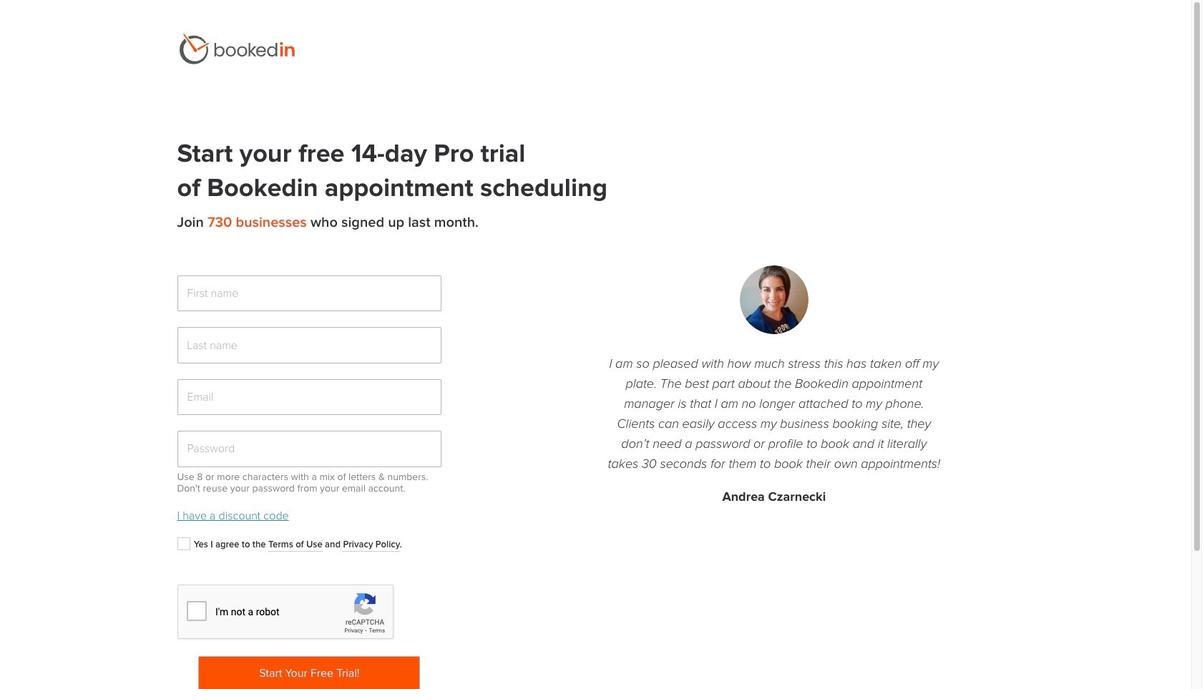 Task type: locate. For each thing, give the bounding box(es) containing it.
None submit
[[198, 656, 420, 689]]

First name text field
[[177, 275, 442, 312]]

Email email field
[[177, 379, 442, 415]]

Password password field
[[177, 431, 442, 467]]



Task type: describe. For each thing, give the bounding box(es) containing it.
Last name text field
[[177, 327, 442, 363]]

bookedin appointment scheduling image
[[177, 34, 297, 64]]

andrea czarnecki bookedin review image
[[740, 265, 808, 334]]



